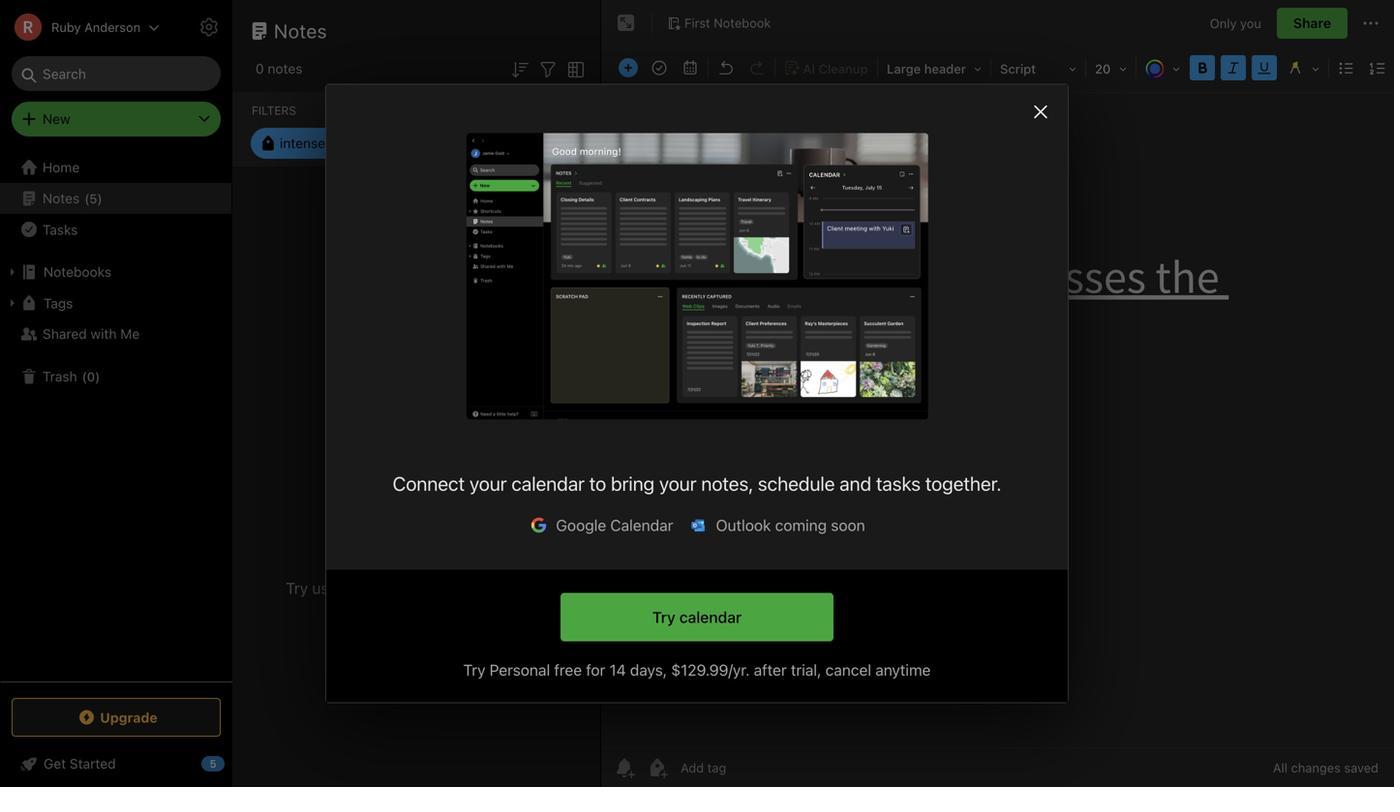 Task type: locate. For each thing, give the bounding box(es) containing it.
different
[[367, 579, 426, 598]]

tasks
[[43, 222, 78, 238]]

1 horizontal spatial your
[[660, 472, 697, 495]]

filters
[[252, 104, 296, 117]]

0 horizontal spatial notes
[[43, 190, 80, 206]]

0 vertical spatial )
[[97, 191, 102, 206]]

2 your from the left
[[660, 472, 697, 495]]

0 right the trash
[[87, 369, 95, 384]]

days,
[[630, 661, 668, 680]]

expand notebooks image
[[5, 264, 20, 280]]

notes down home
[[43, 190, 80, 206]]

new button
[[12, 102, 221, 137]]

google
[[556, 516, 607, 535]]

) right the trash
[[95, 369, 100, 384]]

) inside the trash ( 0 )
[[95, 369, 100, 384]]

2 horizontal spatial try
[[653, 608, 676, 627]]

notes for notes ( 5 )
[[43, 190, 80, 206]]

0 notes
[[256, 61, 303, 77]]

0 horizontal spatial your
[[470, 472, 507, 495]]

0 vertical spatial notes
[[274, 19, 327, 42]]

try for try calendar
[[653, 608, 676, 627]]

shared
[[43, 326, 87, 342]]

italic image
[[1221, 54, 1248, 81]]

font size image
[[1089, 54, 1134, 81]]

try left personal
[[464, 661, 486, 680]]

trash ( 0 )
[[43, 369, 100, 385]]

bring
[[611, 472, 655, 495]]

home
[[43, 159, 80, 175]]

0 vertical spatial (
[[84, 191, 89, 206]]

google calendar
[[556, 516, 674, 535]]

1 horizontal spatial 0
[[256, 61, 264, 77]]

trash
[[43, 369, 77, 385]]

0
[[256, 61, 264, 77], [87, 369, 95, 384]]

share
[[1294, 15, 1332, 31]]

tree containing home
[[0, 152, 232, 681]]

0 vertical spatial calendar
[[512, 472, 585, 495]]

notes
[[274, 19, 327, 42], [43, 190, 80, 206]]

upgrade button
[[12, 698, 221, 737]]

try inside button
[[653, 608, 676, 627]]

shared with me
[[43, 326, 140, 342]]

( inside notes ( 5 )
[[84, 191, 89, 206]]

try
[[286, 579, 308, 598], [653, 608, 676, 627], [464, 661, 486, 680]]

tags
[[44, 295, 73, 311]]

1 vertical spatial notes
[[43, 190, 80, 206]]

and
[[840, 472, 872, 495]]

anytime
[[876, 661, 931, 680]]

1 vertical spatial (
[[82, 369, 87, 384]]

Note Editor text field
[[602, 93, 1395, 748]]

your right bring
[[660, 472, 697, 495]]

tasks button
[[0, 214, 232, 245]]

try left using
[[286, 579, 308, 598]]

( inside the trash ( 0 )
[[82, 369, 87, 384]]

)
[[97, 191, 102, 206], [95, 369, 100, 384]]

your right connect
[[470, 472, 507, 495]]

notes up notes at left
[[274, 19, 327, 42]]

1 vertical spatial )
[[95, 369, 100, 384]]

1 horizontal spatial notes
[[274, 19, 327, 42]]

( right the trash
[[82, 369, 87, 384]]

None search field
[[25, 56, 207, 91]]

0 left notes at left
[[256, 61, 264, 77]]

share button
[[1278, 8, 1348, 39]]

insert image
[[614, 54, 643, 81]]

1 vertical spatial calendar
[[680, 608, 742, 627]]

) inside notes ( 5 )
[[97, 191, 102, 206]]

notes
[[268, 61, 303, 77]]

Search text field
[[25, 56, 207, 91]]

first
[[685, 16, 711, 30]]

try up the days,
[[653, 608, 676, 627]]

$129.99/yr.
[[672, 661, 750, 680]]

coming
[[776, 516, 827, 535]]

numbered list image
[[1365, 54, 1392, 81]]

notebook
[[714, 16, 771, 30]]

trial,
[[791, 661, 822, 680]]

1 vertical spatial try
[[653, 608, 676, 627]]

cancel image
[[1028, 98, 1055, 125]]

add tag image
[[646, 757, 669, 780]]

notes for notes
[[274, 19, 327, 42]]

) for notes
[[97, 191, 102, 206]]

with
[[91, 326, 117, 342]]

2 vertical spatial try
[[464, 661, 486, 680]]

0 vertical spatial try
[[286, 579, 308, 598]]

upgrade
[[100, 710, 158, 726]]

you
[[1241, 16, 1262, 30]]

1 vertical spatial 0
[[87, 369, 95, 384]]

settings image
[[198, 15, 221, 39]]

( down home link
[[84, 191, 89, 206]]

calendar up $129.99/yr.
[[680, 608, 742, 627]]

connect your calendar to bring your notes, schedule and tasks together. tab panel
[[326, 85, 1069, 570]]

tasks
[[877, 472, 921, 495]]

1 your from the left
[[470, 472, 507, 495]]

first notebook button
[[661, 10, 778, 37]]

) down home link
[[97, 191, 102, 206]]

0 horizontal spatial calendar
[[512, 472, 585, 495]]

1 horizontal spatial calendar
[[680, 608, 742, 627]]

0 horizontal spatial 0
[[87, 369, 95, 384]]

1 horizontal spatial try
[[464, 661, 486, 680]]

calendar
[[512, 472, 585, 495], [680, 608, 742, 627]]

tree
[[0, 152, 232, 681]]

calendar inside button
[[680, 608, 742, 627]]

0 inside the trash ( 0 )
[[87, 369, 95, 384]]

your
[[470, 472, 507, 495], [660, 472, 697, 495]]

only
[[1211, 16, 1238, 30]]

font color image
[[1139, 54, 1188, 81]]

calendar
[[611, 516, 674, 535]]

0 horizontal spatial try
[[286, 579, 308, 598]]

keyword
[[430, 579, 489, 598]]

) for trash
[[95, 369, 100, 384]]

changes
[[1292, 761, 1342, 775]]

calendar left to
[[512, 472, 585, 495]]

try for try using a different keyword or filter.
[[286, 579, 308, 598]]

font family image
[[994, 54, 1084, 81]]

home link
[[0, 152, 232, 183]]

outlook coming soon
[[716, 516, 866, 535]]

using
[[312, 579, 350, 598]]

to
[[590, 472, 607, 495]]

(
[[84, 191, 89, 206], [82, 369, 87, 384]]



Task type: vqa. For each thing, say whether or not it's contained in the screenshot.
What'S New field
no



Task type: describe. For each thing, give the bounding box(es) containing it.
tags button
[[0, 288, 232, 319]]

calendar inside tab panel
[[512, 472, 585, 495]]

free
[[554, 661, 582, 680]]

only you
[[1211, 16, 1262, 30]]

highlight image
[[1281, 54, 1327, 81]]

for
[[586, 661, 606, 680]]

bold image
[[1190, 54, 1217, 81]]

after
[[754, 661, 787, 680]]

all changes saved
[[1274, 761, 1379, 775]]

notebooks link
[[0, 257, 232, 288]]

try calendar
[[653, 608, 742, 627]]

filter.
[[512, 579, 547, 598]]

intense
[[280, 135, 326, 151]]

note window element
[[602, 0, 1395, 788]]

( for notes
[[84, 191, 89, 206]]

expand tags image
[[5, 295, 20, 311]]

try personal free for 14 days, $129.99/yr. after trial, cancel anytime
[[464, 661, 931, 680]]

try for try personal free for 14 days, $129.99/yr. after trial, cancel anytime
[[464, 661, 486, 680]]

( for trash
[[82, 369, 87, 384]]

0 vertical spatial 0
[[256, 61, 264, 77]]

undo image
[[713, 54, 740, 81]]

try using a different keyword or filter.
[[286, 579, 547, 598]]

schedule
[[758, 472, 835, 495]]

calendar event image
[[677, 54, 704, 81]]

first notebook
[[685, 16, 771, 30]]

me
[[120, 326, 140, 342]]

or
[[493, 579, 508, 598]]

a
[[354, 579, 363, 598]]

intense button
[[251, 128, 358, 159]]

outlook
[[716, 516, 772, 535]]

connect your calendar to bring your notes, schedule and tasks together.
[[393, 472, 1002, 495]]

notes ( 5 )
[[43, 190, 102, 206]]

bulleted list image
[[1334, 54, 1361, 81]]

new
[[43, 111, 71, 127]]

connect
[[393, 472, 465, 495]]

heading level image
[[881, 54, 989, 81]]

task image
[[646, 54, 673, 81]]

personal
[[490, 661, 550, 680]]

add a reminder image
[[613, 757, 636, 780]]

notes,
[[702, 472, 754, 495]]

14
[[610, 661, 626, 680]]

cancel
[[826, 661, 872, 680]]

expand note image
[[615, 12, 638, 35]]

try calendar button
[[561, 593, 834, 642]]

all
[[1274, 761, 1288, 775]]

5
[[89, 191, 97, 206]]

together.
[[926, 472, 1002, 495]]

underline image
[[1252, 54, 1279, 81]]

shared with me link
[[0, 319, 232, 350]]

saved
[[1345, 761, 1379, 775]]

notebooks
[[44, 264, 111, 280]]

soon
[[831, 516, 866, 535]]



